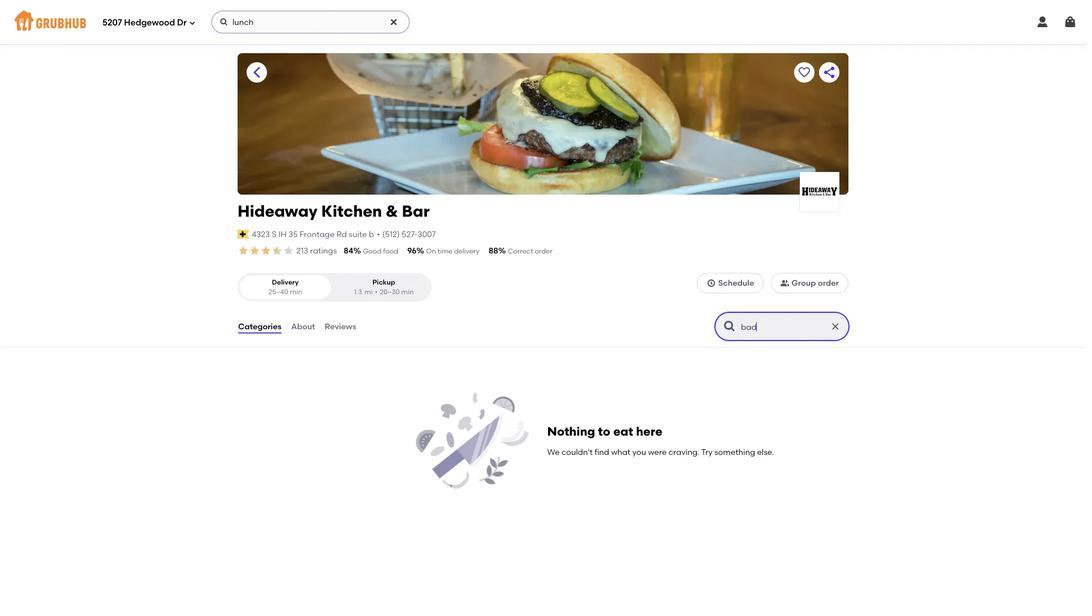 Task type: locate. For each thing, give the bounding box(es) containing it.
&
[[386, 202, 398, 221]]

delivery
[[454, 247, 480, 255]]

search icon image
[[723, 320, 737, 333]]

min inside pickup 1.3 mi • 20–30 min
[[402, 288, 414, 296]]

suite
[[349, 229, 367, 239]]

group order button
[[771, 273, 849, 293]]

hedgewood
[[124, 18, 175, 28]]

option group
[[238, 273, 432, 302]]

• right mi
[[375, 288, 378, 296]]

35
[[289, 229, 298, 239]]

schedule button
[[698, 273, 764, 293]]

2 min from the left
[[402, 288, 414, 296]]

4323 s ih 35 frontage rd suite b
[[252, 229, 374, 239]]

svg image
[[1036, 15, 1050, 29], [220, 18, 229, 27]]

bar
[[402, 202, 430, 221]]

share icon image
[[823, 66, 837, 79]]

hideaway
[[238, 202, 318, 221]]

ratings
[[310, 246, 337, 256]]

star icon image
[[238, 245, 249, 256], [249, 245, 260, 256], [260, 245, 272, 256], [272, 245, 283, 256], [272, 245, 283, 256], [283, 245, 294, 256]]

eat
[[614, 424, 634, 439]]

0 horizontal spatial min
[[290, 288, 302, 296]]

Search Hideaway Kitchen & Bar search field
[[740, 322, 827, 332]]

0 horizontal spatial order
[[535, 247, 553, 255]]

order
[[535, 247, 553, 255], [818, 278, 839, 288]]

5207
[[102, 18, 122, 28]]

order inside button
[[818, 278, 839, 288]]

nothing
[[548, 424, 596, 439]]

x icon image
[[830, 321, 842, 332]]

213 ratings
[[297, 246, 337, 256]]

b
[[369, 229, 374, 239]]

you
[[633, 447, 647, 457]]

categories
[[238, 322, 282, 331]]

correct
[[508, 247, 533, 255]]

reviews button
[[324, 306, 357, 347]]

hideaway kitchen & bar
[[238, 202, 430, 221]]

0 horizontal spatial svg image
[[220, 18, 229, 27]]

svg image
[[1064, 15, 1078, 29], [389, 18, 398, 27], [189, 20, 196, 26], [707, 279, 716, 288]]

20–30
[[380, 288, 400, 296]]

group order
[[792, 278, 839, 288]]

1 min from the left
[[290, 288, 302, 296]]

min right 20–30
[[402, 288, 414, 296]]

save this restaurant image
[[798, 66, 812, 79]]

1 horizontal spatial order
[[818, 278, 839, 288]]

1 horizontal spatial min
[[402, 288, 414, 296]]

0 vertical spatial order
[[535, 247, 553, 255]]

people icon image
[[781, 279, 790, 288]]

schedule
[[719, 278, 755, 288]]

food
[[383, 247, 398, 255]]

on
[[426, 247, 436, 255]]

caret left icon image
[[250, 66, 264, 79]]

96
[[408, 246, 417, 256]]

min down delivery
[[290, 288, 302, 296]]

correct order
[[508, 247, 553, 255]]

about
[[291, 322, 315, 331]]

order right group
[[818, 278, 839, 288]]

•
[[377, 229, 380, 239], [375, 288, 378, 296]]

1 vertical spatial •
[[375, 288, 378, 296]]

pickup 1.3 mi • 20–30 min
[[354, 278, 414, 296]]

order right correct
[[535, 247, 553, 255]]

• (512) 527-3007
[[377, 229, 436, 239]]

group
[[792, 278, 817, 288]]

about button
[[291, 306, 316, 347]]

1 vertical spatial order
[[818, 278, 839, 288]]

min
[[290, 288, 302, 296], [402, 288, 414, 296]]

pickup
[[373, 278, 396, 286]]

frontage
[[300, 229, 335, 239]]

• right b
[[377, 229, 380, 239]]

ih
[[279, 229, 287, 239]]

rd
[[337, 229, 347, 239]]

main navigation navigation
[[0, 0, 1087, 44]]

try
[[702, 447, 713, 457]]

were
[[648, 447, 667, 457]]



Task type: vqa. For each thing, say whether or not it's contained in the screenshot.
the right min
yes



Task type: describe. For each thing, give the bounding box(es) containing it.
reviews
[[325, 322, 356, 331]]

we
[[548, 447, 560, 457]]

527-
[[402, 229, 418, 239]]

mi
[[365, 288, 373, 296]]

we couldn't find what you were craving. try something else.
[[548, 447, 775, 457]]

213
[[297, 246, 308, 256]]

save this restaurant button
[[795, 62, 815, 83]]

time
[[438, 247, 453, 255]]

(512) 527-3007 button
[[383, 228, 436, 240]]

something
[[715, 447, 756, 457]]

what
[[612, 447, 631, 457]]

here
[[636, 424, 663, 439]]

(512)
[[383, 229, 400, 239]]

to
[[598, 424, 611, 439]]

1.3
[[354, 288, 362, 296]]

Search for food, convenience, alcohol... search field
[[212, 11, 410, 33]]

s
[[272, 229, 277, 239]]

delivery
[[272, 278, 299, 286]]

else.
[[758, 447, 775, 457]]

subscription pass image
[[238, 230, 249, 239]]

find
[[595, 447, 610, 457]]

hideaway kitchen & bar logo image
[[800, 172, 840, 212]]

5207 hedgewood dr
[[102, 18, 187, 28]]

categories button
[[238, 306, 282, 347]]

on time delivery
[[426, 247, 480, 255]]

4323
[[252, 229, 270, 239]]

3007
[[418, 229, 436, 239]]

min inside delivery 25–40 min
[[290, 288, 302, 296]]

order for correct order
[[535, 247, 553, 255]]

svg image inside 'schedule' button
[[707, 279, 716, 288]]

craving.
[[669, 447, 700, 457]]

no search results image
[[416, 392, 529, 489]]

0 vertical spatial •
[[377, 229, 380, 239]]

option group containing delivery 25–40 min
[[238, 273, 432, 302]]

good food
[[363, 247, 398, 255]]

order for group order
[[818, 278, 839, 288]]

84
[[344, 246, 354, 256]]

• inside pickup 1.3 mi • 20–30 min
[[375, 288, 378, 296]]

25–40
[[269, 288, 288, 296]]

4323 s ih 35 frontage rd suite b button
[[251, 228, 375, 241]]

dr
[[177, 18, 187, 28]]

good
[[363, 247, 382, 255]]

nothing to eat here
[[548, 424, 663, 439]]

kitchen
[[322, 202, 382, 221]]

couldn't
[[562, 447, 593, 457]]

88
[[489, 246, 499, 256]]

1 horizontal spatial svg image
[[1036, 15, 1050, 29]]

delivery 25–40 min
[[269, 278, 302, 296]]



